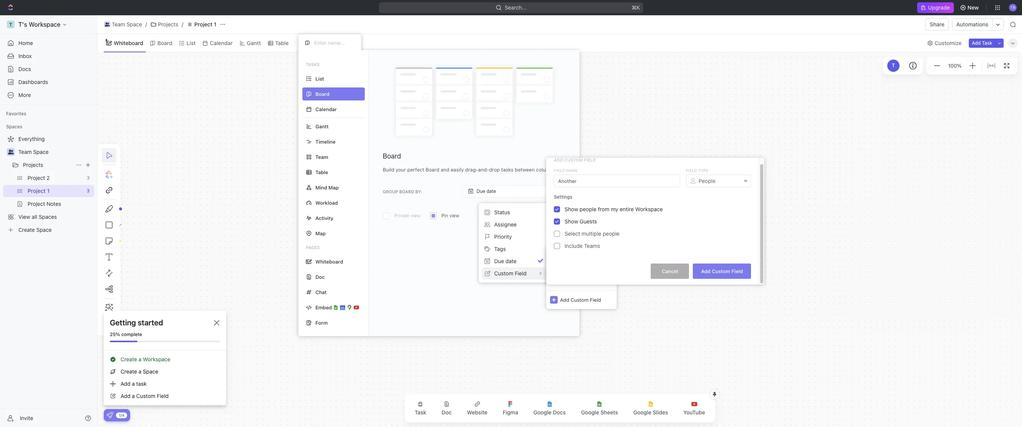 Task type: vqa. For each thing, say whether or not it's contained in the screenshot.
tab list
no



Task type: locate. For each thing, give the bounding box(es) containing it.
board inside board link
[[157, 40, 172, 46]]

google right figma
[[533, 410, 551, 416]]

1 vertical spatial board
[[383, 152, 401, 160]]

team space right user group icon
[[18, 149, 49, 155]]

docs
[[18, 66, 31, 72], [553, 410, 566, 416]]

2 create from the top
[[121, 369, 137, 376]]

google for google docs
[[533, 410, 551, 416]]

100% button
[[947, 61, 963, 70]]

project 1 link
[[185, 20, 218, 29]]

1 vertical spatial create
[[121, 369, 137, 376]]

by:
[[415, 189, 422, 194]]

0 vertical spatial map
[[328, 185, 339, 191]]

1 vertical spatial task
[[415, 410, 426, 416]]

projects
[[158, 21, 178, 28], [23, 162, 43, 168]]

add custom field inside dropdown button
[[560, 297, 601, 303]]

1 vertical spatial space
[[33, 149, 49, 155]]

1 vertical spatial date
[[506, 258, 517, 265]]

show right the show people from my entire workspace checkbox
[[565, 206, 578, 213]]

0 horizontal spatial projects link
[[23, 159, 73, 171]]

add a task
[[121, 381, 147, 388]]

show people from my entire workspace
[[565, 206, 663, 213]]

0 horizontal spatial doc
[[315, 274, 325, 280]]

space down create a workspace
[[143, 369, 158, 376]]

0 horizontal spatial list
[[187, 40, 196, 46]]

team space link
[[102, 20, 144, 29], [18, 146, 93, 158]]

1 horizontal spatial whiteboard
[[315, 259, 343, 265]]

1 horizontal spatial team space
[[112, 21, 142, 28]]

gantt
[[247, 40, 261, 46], [315, 123, 329, 130]]

view button
[[298, 38, 323, 48]]

0 horizontal spatial /
[[145, 21, 147, 28]]

doc
[[315, 274, 325, 280], [442, 410, 452, 416]]

1 horizontal spatial team space link
[[102, 20, 144, 29]]

0 horizontal spatial people
[[580, 206, 596, 213]]

1 horizontal spatial due
[[494, 258, 504, 265]]

priority button
[[482, 231, 546, 243]]

0 horizontal spatial map
[[315, 231, 326, 237]]

google left the slides at the bottom of the page
[[633, 410, 651, 416]]

1/4
[[119, 414, 124, 418]]

calendar inside calendar "link"
[[210, 40, 233, 46]]

table right gantt link
[[275, 40, 289, 46]]

inbox link
[[3, 50, 94, 62]]

0 vertical spatial list
[[187, 40, 196, 46]]

cancel button
[[651, 264, 689, 279]]

add a custom field
[[121, 394, 169, 400]]

a for space
[[138, 369, 141, 376]]

0 vertical spatial docs
[[18, 66, 31, 72]]

0 horizontal spatial whiteboard
[[114, 40, 143, 46]]

sheets
[[601, 410, 618, 416]]

add
[[972, 40, 981, 46], [554, 158, 563, 163], [532, 213, 541, 219], [701, 269, 711, 275], [560, 297, 569, 303], [121, 381, 130, 388], [121, 394, 130, 400]]

0 vertical spatial projects link
[[148, 20, 180, 29]]

tree containing team space
[[3, 133, 94, 237]]

a
[[138, 357, 141, 363], [138, 369, 141, 376], [132, 381, 135, 388], [132, 394, 135, 400]]

2 show from the top
[[565, 219, 578, 225]]

a down add a task
[[132, 394, 135, 400]]

onboarding checklist button image
[[107, 413, 113, 419]]

people right the multiple
[[603, 231, 620, 237]]

0 vertical spatial projects
[[158, 21, 178, 28]]

people
[[580, 206, 596, 213], [603, 231, 620, 237]]

1 horizontal spatial board
[[383, 152, 401, 160]]

1 vertical spatial team space
[[18, 149, 49, 155]]

due date button
[[462, 186, 566, 198]]

1 vertical spatial due date
[[494, 258, 517, 265]]

embed
[[315, 305, 332, 311]]

1 vertical spatial projects
[[23, 162, 43, 168]]

2 vertical spatial add custom field
[[560, 297, 601, 303]]

0 horizontal spatial calendar
[[210, 40, 233, 46]]

teams
[[584, 243, 600, 250]]

custom
[[564, 158, 583, 163], [712, 269, 730, 275], [494, 271, 513, 277], [571, 297, 589, 303], [136, 394, 155, 400]]

projects link
[[148, 20, 180, 29], [23, 159, 73, 171]]

workspace
[[635, 206, 663, 213], [143, 357, 170, 363]]

1 horizontal spatial docs
[[553, 410, 566, 416]]

team
[[112, 21, 125, 28], [18, 149, 32, 155], [315, 154, 328, 160]]

1 horizontal spatial google
[[581, 410, 599, 416]]

a for custom
[[132, 394, 135, 400]]

0 vertical spatial board
[[157, 40, 172, 46]]

map
[[328, 185, 339, 191], [315, 231, 326, 237]]

date up status
[[487, 189, 496, 195]]

due inside button
[[494, 258, 504, 265]]

workspace up the create a space on the bottom of page
[[143, 357, 170, 363]]

1 google from the left
[[533, 410, 551, 416]]

date
[[487, 189, 496, 195], [506, 258, 517, 265]]

assignee button
[[482, 219, 546, 231]]

calendar up timeline
[[315, 106, 337, 112]]

due date for due date dropdown button
[[477, 189, 496, 195]]

show up "select"
[[565, 219, 578, 225]]

map down activity at the bottom of page
[[315, 231, 326, 237]]

add inside add task button
[[972, 40, 981, 46]]

due date up status
[[477, 189, 496, 195]]

1 vertical spatial docs
[[553, 410, 566, 416]]

google for google sheets
[[581, 410, 599, 416]]

user group image
[[8, 150, 14, 155]]

0 vertical spatial due date
[[477, 189, 496, 195]]

1 vertical spatial doc
[[442, 410, 452, 416]]

whiteboard left board link
[[114, 40, 143, 46]]

1 horizontal spatial people
[[603, 231, 620, 237]]

1 horizontal spatial projects
[[158, 21, 178, 28]]

google inside "button"
[[633, 410, 651, 416]]

0 vertical spatial show
[[565, 206, 578, 213]]

tree
[[3, 133, 94, 237]]

0 horizontal spatial task
[[415, 410, 426, 416]]

1 vertical spatial gantt
[[315, 123, 329, 130]]

0 vertical spatial team space link
[[102, 20, 144, 29]]

from
[[598, 206, 609, 213]]

1 vertical spatial people
[[603, 231, 620, 237]]

Search... text field
[[561, 250, 613, 261]]

assignee
[[494, 222, 517, 228]]

onboarding checklist button element
[[107, 413, 113, 419]]

1 horizontal spatial list
[[315, 76, 324, 82]]

0 vertical spatial whiteboard
[[114, 40, 143, 46]]

team right user group icon
[[18, 149, 32, 155]]

/
[[145, 21, 147, 28], [182, 21, 183, 28]]

0 horizontal spatial board
[[157, 40, 172, 46]]

list down project 1 link
[[187, 40, 196, 46]]

list down view
[[315, 76, 324, 82]]

calendar down 1
[[210, 40, 233, 46]]

table up mind
[[315, 169, 328, 176]]

workspace right entire
[[635, 206, 663, 213]]

whiteboard up the chat
[[315, 259, 343, 265]]

home link
[[3, 37, 94, 49]]

0 vertical spatial task
[[982, 40, 992, 46]]

dashboards
[[18, 79, 48, 85]]

custom field button
[[482, 268, 546, 280]]

0 horizontal spatial google
[[533, 410, 551, 416]]

due inside dropdown button
[[477, 189, 485, 195]]

website
[[467, 410, 487, 416]]

0 vertical spatial doc
[[315, 274, 325, 280]]

1 vertical spatial whiteboard
[[315, 259, 343, 265]]

due date
[[477, 189, 496, 195], [494, 258, 517, 265]]

1 create from the top
[[121, 357, 137, 363]]

google slides button
[[627, 397, 674, 421]]

0 vertical spatial team space
[[112, 21, 142, 28]]

doc up the chat
[[315, 274, 325, 280]]

0 horizontal spatial projects
[[23, 162, 43, 168]]

user group image
[[105, 23, 110, 26]]

Select multiple people checkbox
[[554, 231, 560, 237]]

team space up whiteboard link
[[112, 21, 142, 28]]

0 horizontal spatial team space
[[18, 149, 49, 155]]

add inside add custom field dropdown button
[[560, 297, 569, 303]]

status button
[[482, 207, 546, 219]]

Enter name... field
[[314, 39, 355, 46]]

0 horizontal spatial team space link
[[18, 146, 93, 158]]

0 vertical spatial people
[[580, 206, 596, 213]]

2 horizontal spatial space
[[143, 369, 158, 376]]

due date inside button
[[494, 258, 517, 265]]

google left sheets
[[581, 410, 599, 416]]

complete
[[121, 332, 142, 338]]

projects inside sidebar navigation
[[23, 162, 43, 168]]

board down the show people from my entire workspace checkbox
[[543, 213, 557, 219]]

team right user group image at the left top
[[112, 21, 125, 28]]

add custom field inside button
[[701, 269, 743, 275]]

include
[[565, 243, 583, 250]]

entire
[[620, 206, 634, 213]]

0 horizontal spatial workspace
[[143, 357, 170, 363]]

task button
[[409, 397, 432, 421]]

1 horizontal spatial map
[[328, 185, 339, 191]]

add custom field button
[[546, 291, 617, 310]]

date inside due date dropdown button
[[487, 189, 496, 195]]

spaces
[[6, 124, 22, 130]]

mind
[[315, 185, 327, 191]]

create up add a task
[[121, 369, 137, 376]]

team space
[[112, 21, 142, 28], [18, 149, 49, 155]]

gantt left table link
[[247, 40, 261, 46]]

table
[[275, 40, 289, 46], [315, 169, 328, 176]]

1 vertical spatial projects link
[[23, 159, 73, 171]]

0 vertical spatial due
[[477, 189, 485, 195]]

0 horizontal spatial team
[[18, 149, 32, 155]]

0 vertical spatial add custom field
[[554, 158, 596, 163]]

0 horizontal spatial due
[[477, 189, 485, 195]]

0 vertical spatial create
[[121, 357, 137, 363]]

1 vertical spatial workspace
[[143, 357, 170, 363]]

date inside due date button
[[506, 258, 517, 265]]

docs inside sidebar navigation
[[18, 66, 31, 72]]

1 horizontal spatial space
[[127, 21, 142, 28]]

view
[[308, 40, 320, 46]]

0 horizontal spatial docs
[[18, 66, 31, 72]]

task left doc button at the bottom left of the page
[[415, 410, 426, 416]]

due date inside dropdown button
[[477, 189, 496, 195]]

0 vertical spatial table
[[275, 40, 289, 46]]

date up custom field
[[506, 258, 517, 265]]

new
[[968, 4, 979, 11]]

due date up custom field
[[494, 258, 517, 265]]

doc inside button
[[442, 410, 452, 416]]

space up whiteboard link
[[127, 21, 142, 28]]

0 vertical spatial calendar
[[210, 40, 233, 46]]

date for due date dropdown button
[[487, 189, 496, 195]]

1 vertical spatial show
[[565, 219, 578, 225]]

a for task
[[132, 381, 135, 388]]

1 horizontal spatial date
[[506, 258, 517, 265]]

1 horizontal spatial workspace
[[635, 206, 663, 213]]

1 vertical spatial list
[[315, 76, 324, 82]]

2 horizontal spatial google
[[633, 410, 651, 416]]

2 horizontal spatial team
[[315, 154, 328, 160]]

space right user group icon
[[33, 149, 49, 155]]

gantt up timeline
[[315, 123, 329, 130]]

0 horizontal spatial space
[[33, 149, 49, 155]]

chat
[[315, 290, 327, 296]]

1 vertical spatial due
[[494, 258, 504, 265]]

3 google from the left
[[633, 410, 651, 416]]

show
[[565, 206, 578, 213], [565, 219, 578, 225]]

field type
[[686, 168, 708, 173]]

board left list link
[[157, 40, 172, 46]]

doc right task button
[[442, 410, 452, 416]]

upgrade link
[[917, 2, 954, 13]]

1 horizontal spatial /
[[182, 21, 183, 28]]

create for create a space
[[121, 369, 137, 376]]

custom field
[[494, 271, 527, 277]]

2 vertical spatial board
[[543, 213, 557, 219]]

people up "guests"
[[580, 206, 596, 213]]

google for google slides
[[633, 410, 651, 416]]

1 horizontal spatial calendar
[[315, 106, 337, 112]]

youtube button
[[677, 397, 711, 421]]

a up the create a space on the bottom of page
[[138, 357, 141, 363]]

due date for due date button
[[494, 258, 517, 265]]

customize
[[935, 40, 962, 46]]

0 horizontal spatial table
[[275, 40, 289, 46]]

space
[[127, 21, 142, 28], [33, 149, 49, 155], [143, 369, 158, 376]]

gantt link
[[245, 38, 261, 48]]

0 vertical spatial gantt
[[247, 40, 261, 46]]

0 vertical spatial date
[[487, 189, 496, 195]]

1 horizontal spatial table
[[315, 169, 328, 176]]

calendar
[[210, 40, 233, 46], [315, 106, 337, 112]]

1 horizontal spatial task
[[982, 40, 992, 46]]

1 show from the top
[[565, 206, 578, 213]]

1 vertical spatial table
[[315, 169, 328, 176]]

a left task
[[132, 381, 135, 388]]

team down timeline
[[315, 154, 328, 160]]

board up the group
[[383, 152, 401, 160]]

add inside add custom field button
[[701, 269, 711, 275]]

0 horizontal spatial date
[[487, 189, 496, 195]]

create up the create a space on the bottom of page
[[121, 357, 137, 363]]

create for create a workspace
[[121, 357, 137, 363]]

share
[[930, 21, 945, 28]]

field name
[[554, 168, 578, 173]]

map right mind
[[328, 185, 339, 191]]

task down automations button
[[982, 40, 992, 46]]

1 vertical spatial add custom field
[[701, 269, 743, 275]]

a up task
[[138, 369, 141, 376]]

show for show guests
[[565, 219, 578, 225]]

task inside add task button
[[982, 40, 992, 46]]

1 horizontal spatial gantt
[[315, 123, 329, 130]]

2 google from the left
[[581, 410, 599, 416]]

1 horizontal spatial doc
[[442, 410, 452, 416]]

guests
[[580, 219, 597, 225]]



Task type: describe. For each thing, give the bounding box(es) containing it.
board link
[[156, 38, 172, 48]]

show for show people from my entire workspace
[[565, 206, 578, 213]]

new button
[[957, 2, 983, 14]]

due for due date dropdown button
[[477, 189, 485, 195]]

inbox
[[18, 53, 32, 59]]

calendar link
[[208, 38, 233, 48]]

2 horizontal spatial board
[[543, 213, 557, 219]]

add task button
[[969, 38, 995, 48]]

show guests
[[565, 219, 597, 225]]

google sheets button
[[575, 397, 624, 421]]

automations button
[[953, 19, 992, 30]]

Enter name... text field
[[554, 175, 680, 188]]

mind map
[[315, 185, 339, 191]]

figma button
[[497, 397, 524, 421]]

date for due date button
[[506, 258, 517, 265]]

team inside sidebar navigation
[[18, 149, 32, 155]]

1 vertical spatial calendar
[[315, 106, 337, 112]]

add board
[[532, 213, 557, 219]]

google docs
[[533, 410, 566, 416]]

select
[[565, 231, 580, 237]]

1 vertical spatial team space link
[[18, 146, 93, 158]]

workload
[[315, 200, 338, 206]]

google slides
[[633, 410, 668, 416]]

settings
[[554, 194, 572, 200]]

sidebar navigation
[[0, 15, 98, 428]]

t
[[892, 62, 895, 69]]

priority
[[494, 234, 512, 240]]

custom inside button
[[712, 269, 730, 275]]

add custom field button
[[693, 264, 751, 279]]

table link
[[274, 38, 289, 48]]

activity
[[315, 215, 333, 221]]

due for due date button
[[494, 258, 504, 265]]

include teams
[[565, 243, 600, 250]]

customize button
[[925, 38, 964, 48]]

field inside button
[[732, 269, 743, 275]]

100%
[[948, 63, 962, 69]]

2 / from the left
[[182, 21, 183, 28]]

projects link inside tree
[[23, 159, 73, 171]]

getting
[[110, 319, 136, 328]]

status
[[494, 209, 510, 216]]

2 vertical spatial space
[[143, 369, 158, 376]]

1 / from the left
[[145, 21, 147, 28]]

website button
[[461, 397, 494, 421]]

started
[[138, 319, 163, 328]]

cancel
[[662, 269, 678, 275]]

google sheets
[[581, 410, 618, 416]]

favorites button
[[3, 109, 29, 119]]

slides
[[653, 410, 668, 416]]

people
[[699, 178, 716, 184]]

doc button
[[435, 397, 458, 421]]

group
[[383, 189, 398, 194]]

25%
[[110, 332, 120, 338]]

search...
[[505, 4, 527, 11]]

docs link
[[3, 63, 94, 75]]

a for workspace
[[138, 357, 141, 363]]

my
[[611, 206, 618, 213]]

project 1
[[194, 21, 216, 28]]

⌘k
[[632, 4, 640, 11]]

1 horizontal spatial team
[[112, 21, 125, 28]]

share button
[[925, 18, 949, 31]]

add task
[[972, 40, 992, 46]]

getting started
[[110, 319, 163, 328]]

0 vertical spatial workspace
[[635, 206, 663, 213]]

close image
[[214, 321, 219, 326]]

1 vertical spatial map
[[315, 231, 326, 237]]

list link
[[185, 38, 196, 48]]

automations
[[956, 21, 988, 28]]

tags
[[494, 246, 506, 253]]

figma
[[503, 410, 518, 416]]

youtube
[[683, 410, 705, 416]]

whiteboard link
[[112, 38, 143, 48]]

group board by:
[[383, 189, 422, 194]]

0 vertical spatial space
[[127, 21, 142, 28]]

task inside task button
[[415, 410, 426, 416]]

Show people from my entire Workspace checkbox
[[554, 207, 560, 213]]

people button
[[686, 175, 751, 188]]

google docs button
[[527, 397, 572, 421]]

create a workspace
[[121, 357, 170, 363]]

type
[[698, 168, 708, 173]]

invite
[[20, 416, 33, 422]]

0 horizontal spatial gantt
[[247, 40, 261, 46]]

due date button
[[482, 256, 546, 268]]

1
[[214, 21, 216, 28]]

docs inside button
[[553, 410, 566, 416]]

form
[[315, 320, 328, 326]]

board
[[399, 189, 414, 194]]

project
[[194, 21, 212, 28]]

space inside tree
[[33, 149, 49, 155]]

name
[[566, 168, 578, 173]]

multiple
[[582, 231, 601, 237]]

team space inside sidebar navigation
[[18, 149, 49, 155]]

1 horizontal spatial projects link
[[148, 20, 180, 29]]

Show Guests checkbox
[[554, 219, 560, 225]]

list inside list link
[[187, 40, 196, 46]]

dashboards link
[[3, 76, 94, 88]]

tree inside sidebar navigation
[[3, 133, 94, 237]]

upgrade
[[928, 4, 950, 11]]

select multiple people
[[565, 231, 620, 237]]

Include Teams checkbox
[[554, 243, 560, 250]]

task
[[136, 381, 147, 388]]

timeline
[[315, 139, 336, 145]]

favorites
[[6, 111, 26, 117]]

create a space
[[121, 369, 158, 376]]



